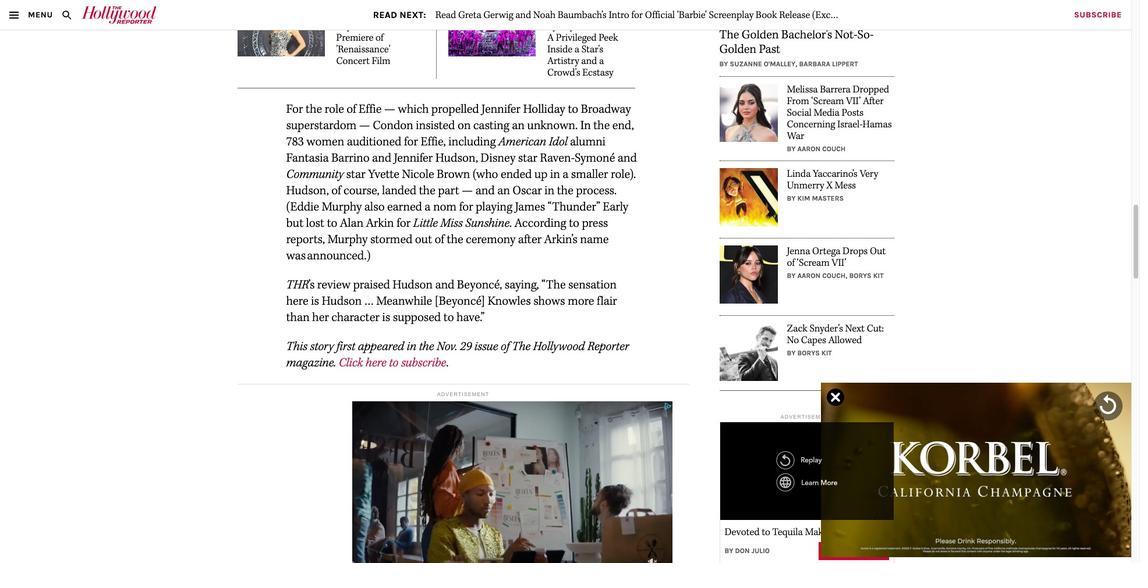 Task type: vqa. For each thing, say whether or not it's contained in the screenshot.
the rightmost "Gerwig"
no



Task type: locate. For each thing, give the bounding box(es) containing it.
0 vertical spatial star
[[518, 151, 537, 166]]

of right 'issue'
[[501, 339, 509, 354]]

name
[[580, 232, 609, 247]]

1 vertical spatial 'scream
[[797, 257, 830, 269]]

murphy inside . according to press reports, murphy stormed out of the ceremony after arkin's name was announced.)
[[328, 232, 368, 247]]

is down meanwhile
[[382, 310, 390, 325]]

to up julio
[[762, 526, 770, 539]]

vii' inside jenna ortega drops out of 'scream vii' by aaron couch , borys kit
[[832, 257, 846, 269]]

vii' inside melissa barrera dropped from 'scream vii' after social media posts concerning israel-hamas war by aaron couch
[[846, 95, 861, 107]]

the up subscribe
[[419, 339, 434, 354]]

0 vertical spatial 'scream
[[811, 95, 844, 107]]

nov.
[[437, 339, 457, 354]]

premiere
[[336, 31, 373, 44]]

by left kim
[[787, 194, 796, 203]]

women
[[306, 134, 344, 149]]

1 aaron couch link from the top
[[797, 145, 846, 153]]

barbara
[[799, 60, 830, 68]]

and inside 'renaissance: a film by beyoncé' review: a privileged peek inside a star's artistry and a crowd's ecstasy
[[581, 54, 597, 67]]

— up condon at the left
[[384, 102, 395, 117]]

on
[[458, 118, 471, 133]]

aaron down jenna
[[797, 272, 820, 280]]

. for . according to press reports, murphy stormed out of the ceremony after arkin's name was announced.)
[[509, 216, 512, 231]]

. inside . according to press reports, murphy stormed out of the ceremony after arkin's name was announced.)
[[509, 216, 512, 231]]

and right artistry
[[581, 54, 597, 67]]

nicole
[[402, 167, 434, 182]]

of inside for the role of effie — which propelled jennifer holliday to broadway superstardom — condon insisted on casting an unknown. in the end, 783 women auditioned for effie, including
[[347, 102, 356, 117]]

and left 'noah'
[[515, 8, 531, 21]]

0 horizontal spatial here
[[286, 294, 308, 309]]

0 vertical spatial more
[[568, 294, 594, 309]]

1 horizontal spatial the
[[719, 28, 739, 43]]

jennifer up nicole
[[394, 151, 433, 166]]

in inside this story first appeared in the nov. 29 issue of the hollywood reporter magazine.
[[407, 339, 416, 354]]

war
[[787, 130, 804, 142]]

1 vertical spatial star
[[346, 167, 365, 182]]

posts
[[842, 106, 864, 119]]

by inside "linda yaccarino's very unmerry x mess by kim masters"
[[787, 194, 796, 203]]

1 horizontal spatial a
[[604, 8, 610, 21]]

sensation
[[568, 277, 617, 293]]

knowles
[[488, 294, 531, 309]]

jennifer inside for the role of effie — which propelled jennifer holliday to broadway superstardom — condon insisted on casting an unknown. in the end, 783 women auditioned for effie, including
[[482, 102, 520, 117]]

the right 'issue'
[[512, 339, 531, 354]]

supposed
[[393, 310, 441, 325]]

1 horizontal spatial borys kit link
[[849, 272, 884, 280]]

hudson down review
[[322, 294, 362, 309]]

hudson,
[[435, 151, 478, 166], [286, 183, 329, 198]]

last-minute beyonce renaissance tour tickets image
[[448, 0, 536, 56]]

, for past
[[796, 60, 797, 68]]

murphy down alan
[[328, 232, 368, 247]]

1 horizontal spatial is
[[382, 310, 390, 325]]

golden down book
[[742, 28, 779, 43]]

to inside 's review praised hudson and beyoncé, saying, "the sensation here is hudson … meanwhile [beyoncé] knowles shows more flair than her character is supposed to have."
[[443, 310, 454, 325]]

by link down jenna
[[787, 272, 797, 280]]

concerning
[[787, 118, 835, 131]]

noah
[[533, 8, 555, 21]]

jenna ortega drops out of 'scream vii' link
[[787, 245, 894, 269]]

0 vertical spatial aaron
[[797, 145, 820, 153]]

star inside star yvette nicole brown (who ended up in a smaller role). hudson, of course, landed the part — and an oscar in the process. (eddie murphy also earned a nom for playing james "thunder" early but lost to alan arkin for
[[346, 167, 365, 182]]

artistry
[[547, 54, 579, 67]]

jennifer inside alumni fantasia barrino and jennifer hudson, disney star raven-symoné and community
[[394, 151, 433, 166]]

kit down out
[[873, 272, 884, 280]]

by link down unmerry
[[787, 194, 797, 203]]

borys kit link down capes
[[797, 349, 832, 357]]

read
[[435, 8, 456, 21], [373, 9, 397, 20]]

character
[[332, 310, 380, 325]]

1 horizontal spatial read
[[435, 8, 456, 21]]

couch down jenna ortega drops out of 'scream vii' link in the right of the page
[[822, 272, 846, 280]]

and
[[515, 8, 531, 21], [581, 54, 597, 67], [372, 151, 391, 166], [618, 151, 637, 166], [476, 183, 495, 198], [435, 277, 454, 293]]

by link down war
[[787, 145, 797, 153]]

to right lost
[[327, 216, 337, 231]]

the up "thunder"
[[557, 183, 573, 198]]

0 horizontal spatial more
[[568, 294, 594, 309]]

0 vertical spatial aaron couch link
[[797, 145, 846, 153]]

0 vertical spatial here
[[286, 294, 308, 309]]

in down the up
[[544, 183, 554, 198]]

2 couch from the top
[[822, 272, 846, 280]]

vii'
[[846, 95, 861, 107], [832, 257, 846, 269]]

1 vertical spatial kit
[[821, 349, 832, 357]]

here down thr
[[286, 294, 308, 309]]

'renaissance: a film by beyoncé' review: a privileged peek inside a star's artistry and a crowd's ecstasy link
[[547, 8, 635, 79]]

the down screenplay
[[719, 28, 739, 43]]

aaron couch link
[[797, 145, 846, 153], [797, 272, 846, 280]]

0 vertical spatial hudson,
[[435, 151, 478, 166]]

"thunder"
[[548, 199, 600, 215]]

taylor swift attends the london premiere of renaissance a film by beyonce on november 30, 2023 in london, england. image
[[237, 0, 325, 56]]

jennifer up casting
[[482, 102, 520, 117]]

of right role
[[347, 102, 356, 117]]

0 vertical spatial the
[[719, 28, 739, 43]]

1 vertical spatial vii'
[[832, 257, 846, 269]]

0 vertical spatial murphy
[[322, 199, 362, 215]]

0 horizontal spatial read
[[373, 9, 397, 20]]

golden up suzanne
[[719, 42, 756, 57]]

out
[[870, 245, 886, 258]]

couch up yaccarino's at the top
[[822, 145, 846, 153]]

couch inside jenna ortega drops out of 'scream vii' by aaron couch , borys kit
[[822, 272, 846, 280]]

by link down screenplay
[[719, 60, 730, 68]]

0 vertical spatial hudson
[[393, 277, 433, 293]]

1 vertical spatial aaron couch link
[[797, 272, 846, 280]]

her
[[312, 310, 329, 325]]

o'malley
[[764, 60, 796, 68]]

community
[[286, 167, 344, 182]]

1 horizontal spatial borys
[[849, 272, 871, 280]]

murphy up alan
[[322, 199, 362, 215]]

hudson, up brown
[[435, 151, 478, 166]]

0 horizontal spatial hudson,
[[286, 183, 329, 198]]

0 vertical spatial couch
[[822, 145, 846, 153]]

of inside . according to press reports, murphy stormed out of the ceremony after arkin's name was announced.)
[[435, 232, 444, 247]]

1 horizontal spatial hudson,
[[435, 151, 478, 166]]

holliday
[[523, 102, 565, 117]]

lippert
[[832, 60, 858, 68]]

, inside jenna ortega drops out of 'scream vii' by aaron couch , borys kit
[[846, 272, 847, 280]]

privileged
[[556, 31, 597, 44]]

0 vertical spatial an
[[512, 118, 525, 133]]

zack snyder was photographed nov. 20 at stone quarry in pasadena. image
[[719, 323, 778, 381]]

1 vertical spatial couch
[[822, 272, 846, 280]]

to down '[beyoncé]'
[[443, 310, 454, 325]]

here down appeared at bottom
[[366, 356, 386, 371]]

is
[[311, 294, 319, 309], [382, 310, 390, 325]]

the inside this story first appeared in the nov. 29 issue of the hollywood reporter magazine.
[[512, 339, 531, 354]]

by inside the golden bachelor's not-so- golden past by suzanne o'malley , barbara lippert
[[719, 60, 728, 68]]

's review praised hudson and beyoncé, saying, "the sensation here is hudson … meanwhile [beyoncé] knowles shows more flair than her character is supposed to have."
[[286, 277, 617, 325]]

broadway
[[581, 102, 631, 117]]

click here to subscribe
[[339, 356, 446, 371]]

star yvette nicole brown (who ended up in a smaller role). hudson, of course, landed the part — and an oscar in the process. (eddie murphy also earned a nom for playing james "thunder" early but lost to alan arkin for
[[286, 167, 636, 231]]

the inside this story first appeared in the nov. 29 issue of the hollywood reporter magazine.
[[419, 339, 434, 354]]

a up peek
[[604, 8, 610, 21]]

1 horizontal spatial —
[[384, 102, 395, 117]]

0 horizontal spatial —
[[359, 118, 370, 133]]

jennifer
[[482, 102, 520, 117], [394, 151, 433, 166]]

0 horizontal spatial a
[[547, 31, 554, 44]]

crowd's
[[547, 66, 580, 79]]

1 horizontal spatial hudson
[[393, 277, 433, 293]]

by down jenna
[[787, 272, 796, 280]]

in up subscribe
[[407, 339, 416, 354]]

1 horizontal spatial star
[[518, 151, 537, 166]]

lost
[[306, 216, 324, 231]]

to inside . according to press reports, murphy stormed out of the ceremony after arkin's name was announced.)
[[569, 216, 579, 231]]

0 vertical spatial borys kit link
[[849, 272, 884, 280]]

aaron down war
[[797, 145, 820, 153]]

star's
[[581, 43, 603, 56]]

1 vertical spatial more
[[856, 547, 881, 557]]

aaron couch link down the concerning
[[797, 145, 846, 153]]

the down "miss"
[[447, 232, 463, 247]]

1 vertical spatial is
[[382, 310, 390, 325]]

melissa barrera image
[[719, 84, 778, 142]]

0 vertical spatial .
[[509, 216, 512, 231]]

29
[[460, 339, 472, 354]]

playing
[[476, 199, 512, 215]]

meanwhile
[[376, 294, 432, 309]]

more right learn
[[856, 547, 881, 557]]

, left barbara
[[796, 60, 797, 68]]

0 horizontal spatial ,
[[796, 60, 797, 68]]

linda yaccarino's very unmerry x mess link
[[787, 168, 894, 192]]

vii' left out
[[832, 257, 846, 269]]

0 horizontal spatial borys
[[797, 349, 820, 357]]

0 horizontal spatial borys kit link
[[797, 349, 832, 357]]

idol
[[549, 134, 567, 149]]

and up '[beyoncé]'
[[435, 277, 454, 293]]

0 horizontal spatial star
[[346, 167, 365, 182]]

1 vertical spatial here
[[366, 356, 386, 371]]

of inside taylor swift supports beyoncé at london premiere of 'renaissance' concert film
[[376, 31, 383, 44]]

borys inside zack snyder's next cut: no capes allowed by borys kit
[[797, 349, 820, 357]]

1 horizontal spatial more
[[856, 547, 881, 557]]

1 horizontal spatial film
[[612, 8, 631, 21]]

0 vertical spatial film
[[612, 8, 631, 21]]

2 horizontal spatial —
[[462, 183, 473, 198]]

of left course,
[[331, 183, 341, 198]]

earned
[[387, 199, 422, 215]]

1 vertical spatial an
[[497, 183, 510, 198]]

hudson up meanwhile
[[393, 277, 433, 293]]

the
[[719, 28, 739, 43], [512, 339, 531, 354]]

0 horizontal spatial jennifer
[[394, 151, 433, 166]]

subscribe
[[1074, 10, 1122, 20]]

to up unknown.
[[568, 102, 578, 117]]

here inside 's review praised hudson and beyoncé, saying, "the sensation here is hudson … meanwhile [beyoncé] knowles shows more flair than her character is supposed to have."
[[286, 294, 308, 309]]

1 vertical spatial the
[[512, 339, 531, 354]]

— down effie
[[359, 118, 370, 133]]

an up american
[[512, 118, 525, 133]]

1 vertical spatial jennifer
[[394, 151, 433, 166]]

kit down capes
[[821, 349, 832, 357]]

1 vertical spatial .
[[446, 356, 448, 371]]

the inside the golden bachelor's not-so- golden past by suzanne o'malley , barbara lippert
[[719, 28, 739, 43]]

film inside 'renaissance: a film by beyoncé' review: a privileged peek inside a star's artistry and a crowd's ecstasy
[[612, 8, 631, 21]]

2 aaron couch link from the top
[[797, 272, 846, 280]]

(who
[[473, 167, 498, 182]]

intro
[[609, 8, 629, 21]]

in right the up
[[550, 167, 560, 182]]

0 horizontal spatial .
[[446, 356, 448, 371]]

taylor swift supports beyoncé at london premiere of 'renaissance' concert film link
[[336, 8, 425, 67]]

1 vertical spatial murphy
[[328, 232, 368, 247]]

0 vertical spatial ,
[[796, 60, 797, 68]]

1 vertical spatial film
[[372, 54, 390, 67]]

film
[[612, 8, 631, 21], [372, 54, 390, 67]]

jenna ortega drops out of 'scream vii' by aaron couch , borys kit
[[787, 245, 886, 280]]

0 vertical spatial vii'
[[846, 95, 861, 107]]

of inside this story first appeared in the nov. 29 issue of the hollywood reporter magazine.
[[501, 339, 509, 354]]

by down war
[[787, 145, 796, 153]]

1 horizontal spatial kit
[[873, 272, 884, 280]]

0 horizontal spatial is
[[311, 294, 319, 309]]

ecstasy
[[582, 66, 613, 79]]

[beyoncé]
[[435, 294, 485, 309]]

0 horizontal spatial film
[[372, 54, 390, 67]]

release
[[779, 8, 810, 21]]

after
[[518, 232, 542, 247]]

is down 's
[[311, 294, 319, 309]]

0 vertical spatial kit
[[873, 272, 884, 280]]

and down (who
[[476, 183, 495, 198]]

and up yvette
[[372, 151, 391, 166]]

vii' left 'after'
[[846, 95, 861, 107]]

from
[[787, 95, 809, 107]]

including
[[448, 134, 496, 149]]

by link down no
[[787, 349, 797, 357]]

beyoncé,
[[457, 277, 502, 293]]

here
[[286, 294, 308, 309], [366, 356, 386, 371]]

2 aaron from the top
[[797, 272, 820, 280]]

of left london
[[376, 31, 383, 44]]

for left "effie,"
[[404, 134, 418, 149]]

oscar
[[513, 183, 542, 198]]

by link for melissa barrera dropped from 'scream vii' after social media posts concerning israel-hamas war
[[787, 145, 797, 153]]

borys down drops
[[849, 272, 871, 280]]

an up playing
[[497, 183, 510, 198]]

'scream inside jenna ortega drops out of 'scream vii' by aaron couch , borys kit
[[797, 257, 830, 269]]

1 couch from the top
[[822, 145, 846, 153]]

of left 'ortega'
[[787, 257, 795, 269]]

social
[[787, 106, 812, 119]]

zack snyder's next cut: no capes allowed by borys kit
[[787, 322, 884, 357]]

1 vertical spatial hudson,
[[286, 183, 329, 198]]

by don julio
[[725, 548, 770, 556]]

0 horizontal spatial kit
[[821, 349, 832, 357]]

read for read greta gerwig and noah baumbach's intro for official 'barbie' screenplay book release (exclusive)
[[435, 8, 456, 21]]

1 vertical spatial a
[[547, 31, 554, 44]]

the inside . according to press reports, murphy stormed out of the ceremony after arkin's name was announced.)
[[447, 232, 463, 247]]

shows
[[533, 294, 565, 309]]

1 horizontal spatial .
[[509, 216, 512, 231]]

click here to subscribe link
[[339, 356, 446, 371]]

2 vertical spatial —
[[462, 183, 473, 198]]

issue
[[474, 339, 498, 354]]

1 aaron from the top
[[797, 145, 820, 153]]

1 vertical spatial in
[[544, 183, 554, 198]]

alumni
[[570, 134, 606, 149]]

by inside jenna ortega drops out of 'scream vii' by aaron couch , borys kit
[[787, 272, 796, 280]]

to down "thunder"
[[569, 216, 579, 231]]

and inside star yvette nicole brown (who ended up in a smaller role). hudson, of course, landed the part — and an oscar in the process. (eddie murphy also earned a nom for playing james "thunder" early but lost to alan arkin for
[[476, 183, 495, 198]]

film right concert
[[372, 54, 390, 67]]

by down no
[[787, 349, 796, 357]]

, inside the golden bachelor's not-so- golden past by suzanne o'malley , barbara lippert
[[796, 60, 797, 68]]

2 vertical spatial in
[[407, 339, 416, 354]]

barrino
[[331, 151, 369, 166]]

0 horizontal spatial an
[[497, 183, 510, 198]]

star down barrino
[[346, 167, 365, 182]]

0 vertical spatial —
[[384, 102, 395, 117]]

0 horizontal spatial the
[[512, 339, 531, 354]]

0 vertical spatial in
[[550, 167, 560, 182]]

1 horizontal spatial ,
[[846, 272, 847, 280]]

borys kit link down drops
[[849, 272, 884, 280]]

1 vertical spatial hudson
[[322, 294, 362, 309]]

, down jenna ortega drops out of 'scream vii' link in the right of the page
[[846, 272, 847, 280]]

1 vertical spatial —
[[359, 118, 370, 133]]

film up peek
[[612, 8, 631, 21]]

'scream inside melissa barrera dropped from 'scream vii' after social media posts concerning israel-hamas war by aaron couch
[[811, 95, 844, 107]]

. down playing
[[509, 216, 512, 231]]

brown
[[437, 167, 470, 182]]

1 vertical spatial aaron
[[797, 272, 820, 280]]

1 vertical spatial borys
[[797, 349, 820, 357]]

story
[[310, 339, 334, 354]]

by inside melissa barrera dropped from 'scream vii' after social media posts concerning israel-hamas war by aaron couch
[[787, 145, 796, 153]]

borys down capes
[[797, 349, 820, 357]]

— right part
[[462, 183, 473, 198]]

a down 'noah'
[[547, 31, 554, 44]]

by inside zack snyder's next cut: no capes allowed by borys kit
[[787, 349, 796, 357]]

1 horizontal spatial jennifer
[[482, 102, 520, 117]]

— inside star yvette nicole brown (who ended up in a smaller role). hudson, of course, landed the part — and an oscar in the process. (eddie murphy also earned a nom for playing james "thunder" early but lost to alan arkin for
[[462, 183, 473, 198]]

american idol
[[498, 134, 567, 149]]

1 horizontal spatial here
[[366, 356, 386, 371]]

of right out
[[435, 232, 444, 247]]

aaron couch link down 'ortega'
[[797, 272, 846, 280]]

more inside 's review praised hudson and beyoncé, saying, "the sensation here is hudson … meanwhile [beyoncé] knowles shows more flair than her character is supposed to have."
[[568, 294, 594, 309]]

star inside alumni fantasia barrino and jennifer hudson, disney star raven-symoné and community
[[518, 151, 537, 166]]

by left suzanne
[[719, 60, 728, 68]]

miss
[[440, 216, 463, 231]]

0 vertical spatial is
[[311, 294, 319, 309]]

0 vertical spatial jennifer
[[482, 102, 520, 117]]

screenplay
[[709, 8, 754, 21]]

star
[[518, 151, 537, 166], [346, 167, 365, 182]]

. for .
[[446, 356, 448, 371]]

more down sensation
[[568, 294, 594, 309]]

the right in
[[593, 118, 610, 133]]

next
[[845, 322, 865, 335]]

1 horizontal spatial an
[[512, 118, 525, 133]]

murphy inside star yvette nicole brown (who ended up in a smaller role). hudson, of course, landed the part — and an oscar in the process. (eddie murphy also earned a nom for playing james "thunder" early but lost to alan arkin for
[[322, 199, 362, 215]]

hudson, up (eddie
[[286, 183, 329, 198]]

not-
[[835, 28, 857, 43]]

—
[[384, 102, 395, 117], [359, 118, 370, 133], [462, 183, 473, 198]]

1 vertical spatial ,
[[846, 272, 847, 280]]

star down american idol
[[518, 151, 537, 166]]

stormed
[[370, 232, 412, 247]]

zack
[[787, 322, 808, 335]]

. down nov.
[[446, 356, 448, 371]]

smaller
[[571, 167, 608, 182]]

0 vertical spatial borys
[[849, 272, 871, 280]]



Task type: describe. For each thing, give the bounding box(es) containing it.
a down raven-
[[563, 167, 569, 182]]

cut:
[[867, 322, 884, 335]]

julio
[[751, 548, 770, 556]]

effie,
[[421, 134, 446, 149]]

greta
[[458, 8, 481, 21]]

unknown.
[[527, 118, 578, 133]]

subscribe link
[[1074, 10, 1122, 20]]

concert
[[336, 54, 370, 67]]

kit inside jenna ortega drops out of 'scream vii' by aaron couch , borys kit
[[873, 272, 884, 280]]

inside
[[547, 43, 572, 56]]

nom
[[433, 199, 457, 215]]

a down peek
[[599, 54, 604, 67]]

kit inside zack snyder's next cut: no capes allowed by borys kit
[[821, 349, 832, 357]]

hamas
[[863, 118, 892, 131]]

photo illustration of gerry turner hidden within a black silhouette image
[[719, 0, 894, 24]]

aaron inside melissa barrera dropped from 'scream vii' after social media posts concerning israel-hamas war by aaron couch
[[797, 145, 820, 153]]

capes
[[801, 334, 826, 347]]

, for vii'
[[846, 272, 847, 280]]

borys inside jenna ortega drops out of 'scream vii' by aaron couch , borys kit
[[849, 272, 871, 280]]

first
[[336, 339, 355, 354]]

saying,
[[505, 277, 539, 293]]

by
[[547, 20, 557, 32]]

by link for linda yaccarino's very unmerry x mess
[[787, 194, 797, 203]]

for up little miss sunshine
[[459, 199, 473, 215]]

for inside for the role of effie — which propelled jennifer holliday to broadway superstardom — condon insisted on casting an unknown. in the end, 783 women auditioned for effie, including
[[404, 134, 418, 149]]

bachelor's
[[781, 28, 832, 43]]

baumbach's
[[558, 8, 607, 21]]

. according to press reports, murphy stormed out of the ceremony after arkin's name was announced.)
[[286, 216, 609, 264]]

hudson, inside star yvette nicole brown (who ended up in a smaller role). hudson, of course, landed the part — and an oscar in the process. (eddie murphy also earned a nom for playing james "thunder" early but lost to alan arkin for
[[286, 183, 329, 198]]

by left don on the right bottom
[[725, 548, 733, 556]]

1 vertical spatial borys kit link
[[797, 349, 832, 357]]

was announced.)
[[286, 248, 371, 264]]

allowed
[[828, 334, 862, 347]]

by link for the golden bachelor's not-so- golden past
[[719, 60, 730, 68]]

the up superstardom
[[306, 102, 322, 117]]

london
[[384, 20, 416, 32]]

click
[[339, 356, 363, 371]]

of inside jenna ortega drops out of 'scream vii' by aaron couch , borys kit
[[787, 257, 795, 269]]

taylor
[[336, 8, 362, 21]]

devoted to tequila making
[[725, 526, 836, 539]]

drops
[[843, 245, 868, 258]]

a left star's
[[575, 43, 579, 56]]

this
[[286, 339, 307, 354]]

to down appeared at bottom
[[389, 356, 398, 371]]

magazine.
[[286, 356, 336, 371]]

process.
[[576, 183, 617, 198]]

and up role).
[[618, 151, 637, 166]]

review:
[[598, 20, 630, 32]]

ortega
[[812, 245, 840, 258]]

in
[[580, 118, 591, 133]]

kim masters link
[[797, 194, 844, 203]]

of inside star yvette nicole brown (who ended up in a smaller role). hudson, of course, landed the part — and an oscar in the process. (eddie murphy also earned a nom for playing james "thunder" early but lost to alan arkin for
[[331, 183, 341, 198]]

so-
[[857, 28, 874, 43]]

thr
[[286, 277, 308, 293]]

illustration of linda yaccarino hanging off a giant x (app) icon that is surrounded by fire image
[[719, 168, 778, 226]]

by link for jenna ortega drops out of 'scream vii'
[[787, 272, 797, 280]]

menu
[[28, 10, 53, 20]]

the golden bachelor's not-so- golden past link
[[719, 28, 894, 57]]

superstardom
[[286, 118, 356, 133]]

x
[[826, 179, 833, 192]]

melissa
[[787, 83, 818, 96]]

for right the intro
[[631, 8, 643, 21]]

and inside 's review praised hudson and beyoncé, saying, "the sensation here is hudson … meanwhile [beyoncé] knowles shows more flair than her character is supposed to have."
[[435, 277, 454, 293]]

according
[[514, 216, 566, 231]]

jenna ortega image
[[719, 246, 778, 304]]

tequila
[[772, 526, 803, 539]]

aaron couch link for aaron
[[797, 272, 846, 280]]

up
[[534, 167, 548, 182]]

an inside for the role of effie — which propelled jennifer holliday to broadway superstardom — condon insisted on casting an unknown. in the end, 783 women auditioned for effie, including
[[512, 118, 525, 133]]

early
[[603, 199, 628, 215]]

to inside star yvette nicole brown (who ended up in a smaller role). hudson, of course, landed the part — and an oscar in the process. (eddie murphy also earned a nom for playing james "thunder" early but lost to alan arkin for
[[327, 216, 337, 231]]

unmerry
[[787, 179, 824, 192]]

masters
[[812, 194, 844, 203]]

disney
[[481, 151, 515, 166]]

but
[[286, 216, 303, 231]]

swift
[[364, 8, 385, 21]]

supports
[[387, 8, 424, 21]]

at
[[373, 20, 382, 32]]

a up little
[[425, 199, 431, 215]]

barbara lippert link
[[799, 60, 858, 68]]

…
[[364, 294, 374, 309]]

which
[[398, 102, 429, 117]]

reports,
[[286, 232, 325, 247]]

to inside for the role of effie — which propelled jennifer holliday to broadway superstardom — condon insisted on casting an unknown. in the end, 783 women auditioned for effie, including
[[568, 102, 578, 117]]

this story first appeared in the nov. 29 issue of the hollywood reporter magazine.
[[286, 339, 629, 371]]

beyoncé
[[336, 20, 371, 32]]

(eddie
[[286, 199, 319, 215]]

james
[[515, 199, 545, 215]]

praised
[[353, 277, 390, 293]]

devoted to tequila making link
[[725, 526, 836, 539]]

yvette
[[368, 167, 399, 182]]

zack snyder's next cut: no capes allowed link
[[787, 322, 894, 347]]

also
[[364, 199, 385, 215]]

'renaissance'
[[336, 43, 390, 56]]

aaron couch link for media
[[797, 145, 846, 153]]

hudson, inside alumni fantasia barrino and jennifer hudson, disney star raven-symoné and community
[[435, 151, 478, 166]]

next:
[[400, 9, 426, 20]]

raven-
[[540, 151, 575, 166]]

0 horizontal spatial hudson
[[322, 294, 362, 309]]

sunshine
[[465, 216, 509, 231]]

out
[[415, 232, 432, 247]]

the golden bachelor's not-so- golden past by suzanne o'malley , barbara lippert
[[719, 28, 874, 68]]

flair
[[597, 294, 617, 309]]

for down the earned
[[397, 216, 411, 231]]

very
[[860, 168, 878, 180]]

ended
[[501, 167, 532, 182]]

reporter
[[587, 339, 629, 354]]

for
[[286, 102, 303, 117]]

the down nicole
[[419, 183, 435, 198]]

aaron inside jenna ortega drops out of 'scream vii' by aaron couch , borys kit
[[797, 272, 820, 280]]

learn
[[827, 547, 854, 557]]

melissa barrera dropped from 'scream vii' after social media posts concerning israel-hamas war by aaron couch
[[787, 83, 892, 153]]

read greta gerwig and noah baumbach's intro for official 'barbie' screenplay book release (exclusive)
[[435, 8, 857, 21]]

read for read next:
[[373, 9, 397, 20]]

film inside taylor swift supports beyoncé at london premiere of 'renaissance' concert film
[[372, 54, 390, 67]]

0 vertical spatial a
[[604, 8, 610, 21]]

couch inside melissa barrera dropped from 'scream vii' after social media posts concerning israel-hamas war by aaron couch
[[822, 145, 846, 153]]

by link for zack snyder's next cut: no capes allowed
[[787, 349, 797, 357]]

an inside star yvette nicole brown (who ended up in a smaller role). hudson, of course, landed the part — and an oscar in the process. (eddie murphy also earned a nom for playing james "thunder" early but lost to alan arkin for
[[497, 183, 510, 198]]



